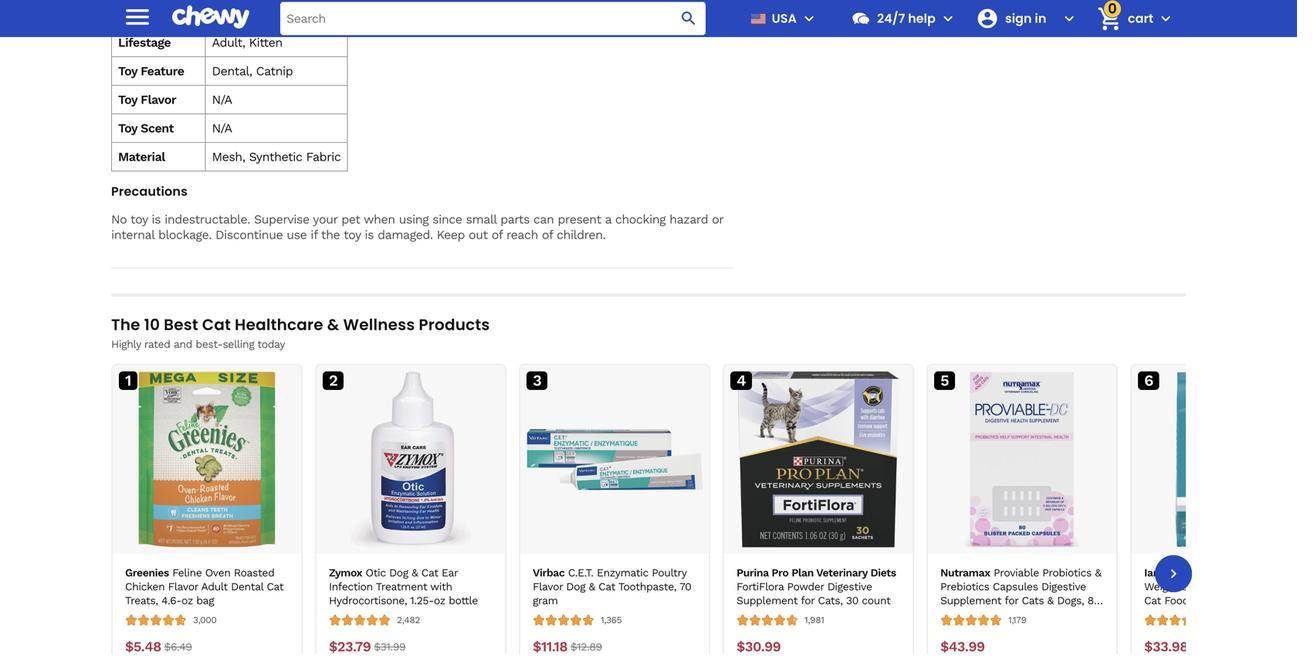 Task type: locate. For each thing, give the bounding box(es) containing it.
1 n/a from the top
[[212, 92, 232, 107]]

& inside otic dog & cat ear infection treatment with hydrocortisone, 1.25-oz bottle
[[412, 566, 418, 579]]

keep
[[437, 227, 465, 242]]

is up internal
[[152, 212, 161, 227]]

the
[[321, 227, 340, 242]]

dog
[[389, 566, 408, 579], [566, 580, 585, 593]]

0 horizontal spatial digestive
[[828, 580, 872, 593]]

dental
[[231, 580, 263, 593]]

& up treatment on the bottom of page
[[412, 566, 418, 579]]

1,365
[[601, 615, 622, 626]]

count right 30
[[862, 594, 891, 607]]

iams proactive health indoor weight & hairball care adult dry cat food, 16-lb bag image
[[1138, 371, 1297, 548]]

a
[[605, 212, 612, 227]]

lifestage
[[118, 35, 171, 50]]

0 horizontal spatial dog
[[389, 566, 408, 579]]

1 horizontal spatial count
[[941, 608, 969, 621]]

cat up "with"
[[421, 566, 438, 579]]

dogs,
[[1057, 594, 1084, 607]]

for inside purina pro plan veterinary diets fortiflora powder digestive supplement for cats, 30 count
[[801, 594, 815, 607]]

indoor
[[1258, 566, 1290, 579]]

nutramax proviable probiotics & prebiotics capsules digestive supplement for cats & dogs, 80 count image
[[934, 371, 1110, 548]]

3 toy from the top
[[118, 121, 137, 136]]

iams
[[1144, 566, 1169, 579]]

cat down enzymatic
[[599, 580, 615, 593]]

digestive up 30
[[828, 580, 872, 593]]

& down c.e.t.
[[589, 580, 595, 593]]

use
[[287, 227, 307, 242]]

1 oz from the left
[[181, 594, 193, 607]]

n/a down dental,
[[212, 92, 232, 107]]

1 horizontal spatial oz
[[434, 594, 445, 607]]

1 vertical spatial toy
[[118, 92, 137, 107]]

0 vertical spatial count
[[862, 594, 891, 607]]

proviable probiotics & prebiotics capsules digestive supplement for cats & dogs, 80 count
[[941, 566, 1102, 621]]

count inside proviable probiotics & prebiotics capsules digestive supplement for cats & dogs, 80 count
[[941, 608, 969, 621]]

1 digestive from the left
[[828, 580, 872, 593]]

scent
[[141, 121, 174, 136]]

supplement inside proviable probiotics & prebiotics capsules digestive supplement for cats & dogs, 80 count
[[941, 594, 1002, 607]]

oz inside feline oven roasted chicken flavor adult dental cat treats, 4.6-oz bag
[[181, 594, 193, 607]]

of down can
[[542, 227, 553, 242]]

adult down indoor
[[1259, 580, 1285, 593]]

2 supplement from the left
[[941, 594, 1002, 607]]

zymox otic dog & cat ear infection treatment with hydrocortisone, 1.25-oz bottle image
[[323, 371, 499, 548]]

0 horizontal spatial supplement
[[737, 594, 798, 607]]

2 of from the left
[[542, 227, 553, 242]]

cat down "roasted"
[[267, 580, 284, 593]]

3,000
[[193, 615, 217, 626]]

toy down pet
[[344, 227, 361, 242]]

0 vertical spatial toy
[[118, 64, 137, 78]]

small
[[466, 212, 497, 227]]

dog inside otic dog & cat ear infection treatment with hydrocortisone, 1.25-oz bottle
[[389, 566, 408, 579]]

rated
[[144, 338, 170, 351]]

toy up internal
[[130, 212, 148, 227]]

cat inside otic dog & cat ear infection treatment with hydrocortisone, 1.25-oz bottle
[[421, 566, 438, 579]]

toy feature
[[118, 64, 184, 78]]

fabric
[[306, 149, 341, 164]]

today
[[257, 338, 285, 351]]

4
[[737, 371, 746, 390]]

c.e.t. enzymatic poultry flavor dog & cat toothpaste, 70 gram
[[533, 566, 691, 607]]

list
[[111, 364, 1297, 654]]

oz down "with"
[[434, 594, 445, 607]]

Product search field
[[280, 2, 706, 35]]

children.
[[557, 227, 606, 242]]

24/7 help
[[877, 10, 936, 27]]

count
[[862, 594, 891, 607], [941, 608, 969, 621]]

& down proactive
[[1182, 580, 1188, 593]]

cat inside the 10 best cat healthcare & wellness products highly rated and best-selling today
[[202, 314, 231, 336]]

digestive inside purina pro plan veterinary diets fortiflora powder digestive supplement for cats, 30 count
[[828, 580, 872, 593]]

zymox
[[329, 566, 362, 579]]

1 horizontal spatial for
[[1005, 594, 1019, 607]]

dog down c.e.t.
[[566, 580, 585, 593]]

cats,
[[818, 594, 843, 607]]

can
[[534, 212, 554, 227]]

0 horizontal spatial adult
[[201, 580, 228, 593]]

2 vertical spatial toy
[[118, 121, 137, 136]]

cart link
[[1091, 0, 1154, 37]]

selling
[[223, 338, 254, 351]]

from
[[169, 7, 199, 21]]

synthetic
[[249, 149, 302, 164]]

None text field
[[329, 639, 371, 654], [533, 639, 568, 654], [329, 639, 371, 654], [533, 639, 568, 654]]

oz inside otic dog & cat ear infection treatment with hydrocortisone, 1.25-oz bottle
[[434, 594, 445, 607]]

1 horizontal spatial digestive
[[1042, 580, 1086, 593]]

mesh,
[[212, 149, 245, 164]]

dog up treatment on the bottom of page
[[389, 566, 408, 579]]

Search text field
[[280, 2, 706, 35]]

chewy support image
[[851, 8, 871, 29]]

cat inside c.e.t. enzymatic poultry flavor dog & cat toothpaste, 70 gram
[[599, 580, 615, 593]]

proactive health indoor weight & hairball care adult d
[[1144, 566, 1297, 607]]

2 toy from the top
[[118, 92, 137, 107]]

for inside proviable probiotics & prebiotics capsules digestive supplement for cats & dogs, 80 count
[[1005, 594, 1019, 607]]

cat up best-
[[202, 314, 231, 336]]

infection
[[329, 580, 373, 593]]

chocking
[[615, 212, 666, 227]]

0 horizontal spatial oz
[[181, 594, 193, 607]]

in
[[1035, 10, 1047, 27]]

1 toy from the top
[[118, 64, 137, 78]]

1 horizontal spatial supplement
[[941, 594, 1002, 607]]

ear
[[442, 566, 458, 579]]

and
[[174, 338, 192, 351]]

2 adult from the left
[[1259, 580, 1285, 593]]

adult inside feline oven roasted chicken flavor adult dental cat treats, 4.6-oz bag
[[201, 580, 228, 593]]

0 horizontal spatial of
[[492, 227, 503, 242]]

for down capsules
[[1005, 594, 1019, 607]]

highly
[[111, 338, 141, 351]]

1 supplement from the left
[[737, 594, 798, 607]]

count for purina pro plan veterinary diets fortiflora powder digestive supplement for cats, 30 count
[[862, 594, 891, 607]]

supplement down fortiflora
[[737, 594, 798, 607]]

is down the when
[[365, 227, 374, 242]]

digestive down probiotics
[[1042, 580, 1086, 593]]

& left wellness
[[327, 314, 339, 336]]

1 vertical spatial toy
[[344, 227, 361, 242]]

0 horizontal spatial count
[[862, 594, 891, 607]]

cart menu image
[[1157, 9, 1175, 28]]

& up 80
[[1095, 566, 1102, 579]]

1 horizontal spatial toy
[[344, 227, 361, 242]]

oz left 'bag'
[[181, 594, 193, 607]]

4.6-
[[161, 594, 181, 607]]

1 vertical spatial count
[[941, 608, 969, 621]]

2 n/a from the top
[[212, 121, 232, 136]]

adult,
[[212, 35, 245, 50]]

0 horizontal spatial toy
[[130, 212, 148, 227]]

$12.89 text field
[[571, 639, 602, 654]]

submit search image
[[680, 9, 698, 28]]

2 digestive from the left
[[1042, 580, 1086, 593]]

1 adult from the left
[[201, 580, 228, 593]]

1 vertical spatial n/a
[[212, 121, 232, 136]]

30
[[846, 594, 859, 607]]

2 for from the left
[[1005, 594, 1019, 607]]

toothpaste,
[[619, 580, 677, 593]]

for
[[801, 594, 815, 607], [1005, 594, 1019, 607]]

toy down lifestage
[[118, 64, 137, 78]]

1 horizontal spatial is
[[365, 227, 374, 242]]

of right out at left top
[[492, 227, 503, 242]]

cart
[[1128, 10, 1154, 27]]

10
[[144, 314, 160, 336]]

healthcare
[[235, 314, 323, 336]]

2
[[329, 371, 338, 390]]

2 oz from the left
[[434, 594, 445, 607]]

2,482
[[397, 615, 420, 626]]

cats
[[1022, 594, 1044, 607]]

count down prebiotics
[[941, 608, 969, 621]]

1 horizontal spatial adult
[[1259, 580, 1285, 593]]

diets
[[871, 566, 896, 579]]

toy flavor
[[118, 92, 176, 107]]

flavor down virbac
[[533, 580, 563, 593]]

toy left scent
[[118, 121, 137, 136]]

1 for from the left
[[801, 594, 815, 607]]

purina pro plan veterinary diets fortiflora powder digestive supplement for cats, 30 count image
[[731, 371, 907, 548]]

supplement down prebiotics
[[941, 594, 1002, 607]]

dental, catnip
[[212, 64, 293, 78]]

for down powder
[[801, 594, 815, 607]]

n/a for toy scent
[[212, 121, 232, 136]]

count inside purina pro plan veterinary diets fortiflora powder digestive supplement for cats, 30 count
[[862, 594, 891, 607]]

1 vertical spatial dog
[[566, 580, 585, 593]]

toy for toy feature
[[118, 64, 137, 78]]

0 vertical spatial dog
[[389, 566, 408, 579]]

c.e.t.
[[568, 566, 594, 579]]

24/7
[[877, 10, 905, 27]]

1.25-
[[410, 594, 434, 607]]

virbac
[[533, 566, 565, 579]]

0 horizontal spatial is
[[152, 212, 161, 227]]

flavor down feline
[[168, 580, 198, 593]]

1 horizontal spatial dog
[[566, 580, 585, 593]]

supplement inside purina pro plan veterinary diets fortiflora powder digestive supplement for cats, 30 count
[[737, 594, 798, 607]]

n/a up mesh,
[[212, 121, 232, 136]]

items image
[[1096, 5, 1123, 32]]

poultry
[[652, 566, 687, 579]]

sourced from
[[118, 7, 199, 21]]

toy up toy scent
[[118, 92, 137, 107]]

None text field
[[125, 639, 161, 654], [737, 639, 781, 654], [941, 639, 985, 654], [1144, 639, 1188, 654], [125, 639, 161, 654], [737, 639, 781, 654], [941, 639, 985, 654], [1144, 639, 1188, 654]]

1 horizontal spatial of
[[542, 227, 553, 242]]

adult down oven
[[201, 580, 228, 593]]

oz
[[181, 594, 193, 607], [434, 594, 445, 607]]

0 vertical spatial n/a
[[212, 92, 232, 107]]

menu image
[[800, 9, 819, 28]]

present
[[558, 212, 601, 227]]

0 horizontal spatial for
[[801, 594, 815, 607]]

n/a for toy flavor
[[212, 92, 232, 107]]

veterinary
[[816, 566, 868, 579]]

is
[[152, 212, 161, 227], [365, 227, 374, 242]]



Task type: describe. For each thing, give the bounding box(es) containing it.
since
[[433, 212, 462, 227]]

blockage.
[[158, 227, 212, 242]]

& inside proactive health indoor weight & hairball care adult d
[[1182, 580, 1188, 593]]

0 vertical spatial toy
[[130, 212, 148, 227]]

usa button
[[744, 0, 819, 37]]

otic
[[366, 566, 386, 579]]

oz for 1
[[181, 594, 193, 607]]

pet
[[342, 212, 360, 227]]

sign in
[[1005, 10, 1047, 27]]

kitten
[[249, 35, 283, 50]]

otic dog & cat ear infection treatment with hydrocortisone, 1.25-oz bottle
[[329, 566, 478, 607]]

the 10 best cat healthcare & wellness products highly rated and best-selling today
[[111, 314, 490, 351]]

virbac c.e.t. enzymatic poultry flavor dog & cat toothpaste, 70 gram image
[[527, 371, 703, 548]]

adult inside proactive health indoor weight & hairball care adult d
[[1259, 580, 1285, 593]]

account menu image
[[1060, 9, 1079, 28]]

proactive
[[1172, 566, 1219, 579]]

toy for toy scent
[[118, 121, 137, 136]]

hazard
[[670, 212, 708, 227]]

& right cats
[[1048, 594, 1054, 607]]

list containing 1
[[111, 364, 1297, 654]]

dental,
[[212, 64, 252, 78]]

when
[[364, 212, 395, 227]]

1,981
[[805, 615, 824, 626]]

count for proviable probiotics & prebiotics capsules digestive supplement for cats & dogs, 80 count
[[941, 608, 969, 621]]

usa
[[772, 10, 797, 27]]

1 vertical spatial is
[[365, 227, 374, 242]]

oven
[[205, 566, 231, 579]]

$6.49
[[164, 641, 192, 653]]

out
[[469, 227, 488, 242]]

oz for 2
[[434, 594, 445, 607]]

gram
[[533, 594, 558, 607]]

cat inside feline oven roasted chicken flavor adult dental cat treats, 4.6-oz bag
[[267, 580, 284, 593]]

$12.89
[[571, 641, 602, 653]]

6
[[1144, 371, 1153, 390]]

indestructable.
[[165, 212, 250, 227]]

no toy is indestructable. supervise your pet when using since small parts can present a chocking hazard or internal blockage. discontinue use if the toy is damaged. keep out of reach of children.
[[111, 212, 724, 242]]

greenies feline oven roasted chicken flavor adult dental cat treats, 4.6-oz bag image
[[119, 371, 295, 548]]

feature
[[141, 64, 184, 78]]

bottle
[[449, 594, 478, 607]]

if
[[311, 227, 318, 242]]

products
[[419, 314, 490, 336]]

flavor up scent
[[141, 92, 176, 107]]

1
[[125, 371, 131, 390]]

material
[[118, 149, 165, 164]]

toy scent
[[118, 121, 174, 136]]

digestive inside proviable probiotics & prebiotics capsules digestive supplement for cats & dogs, 80 count
[[1042, 580, 1086, 593]]

mesh, synthetic fabric
[[212, 149, 341, 164]]

chicken
[[125, 580, 165, 593]]

help menu image
[[939, 9, 957, 28]]

no
[[111, 212, 127, 227]]

purina pro plan veterinary diets fortiflora powder digestive supplement for cats, 30 count
[[737, 566, 896, 607]]

china
[[212, 7, 244, 21]]

menu image
[[122, 1, 153, 32]]

0 vertical spatial is
[[152, 212, 161, 227]]

enzymatic
[[597, 566, 649, 579]]

hydrocortisone,
[[329, 594, 407, 607]]

treatment
[[376, 580, 427, 593]]

dog inside c.e.t. enzymatic poultry flavor dog & cat toothpaste, 70 gram
[[566, 580, 585, 593]]

1,179
[[1009, 615, 1027, 626]]

powder
[[787, 580, 824, 593]]

the
[[111, 314, 140, 336]]

flavor inside c.e.t. enzymatic poultry flavor dog & cat toothpaste, 70 gram
[[533, 580, 563, 593]]

best-
[[196, 338, 223, 351]]

5
[[941, 371, 949, 390]]

sign in link
[[970, 0, 1057, 37]]

catnip
[[256, 64, 293, 78]]

adult, kitten
[[212, 35, 283, 50]]

wellness
[[343, 314, 415, 336]]

$6.49 text field
[[164, 639, 192, 654]]

supervise
[[254, 212, 309, 227]]

reach
[[506, 227, 538, 242]]

health
[[1222, 566, 1255, 579]]

treats,
[[125, 594, 158, 607]]

parts
[[500, 212, 530, 227]]

or
[[712, 212, 724, 227]]

1 of from the left
[[492, 227, 503, 242]]

toy for toy flavor
[[118, 92, 137, 107]]

flavor inside feline oven roasted chicken flavor adult dental cat treats, 4.6-oz bag
[[168, 580, 198, 593]]

& inside the 10 best cat healthcare & wellness products highly rated and best-selling today
[[327, 314, 339, 336]]

prebiotics
[[941, 580, 990, 593]]

chewy home image
[[172, 0, 249, 34]]

discontinue
[[215, 227, 283, 242]]

capsules
[[993, 580, 1038, 593]]

purina
[[737, 566, 769, 579]]

hairball
[[1192, 580, 1230, 593]]

nutramax
[[941, 566, 991, 579]]

feline
[[172, 566, 202, 579]]

sign
[[1005, 10, 1032, 27]]

80
[[1088, 594, 1100, 607]]

bag
[[196, 594, 214, 607]]

$31.99 text field
[[374, 639, 406, 654]]

internal
[[111, 227, 154, 242]]

3
[[533, 371, 541, 390]]

feline oven roasted chicken flavor adult dental cat treats, 4.6-oz bag
[[125, 566, 284, 607]]

weight
[[1144, 580, 1179, 593]]

greenies
[[125, 566, 169, 579]]

& inside c.e.t. enzymatic poultry flavor dog & cat toothpaste, 70 gram
[[589, 580, 595, 593]]

fortiflora
[[737, 580, 784, 593]]

$31.99
[[374, 641, 406, 653]]

precautions
[[111, 183, 188, 200]]

with
[[430, 580, 452, 593]]

your
[[313, 212, 338, 227]]



Task type: vqa. For each thing, say whether or not it's contained in the screenshot.
'Prescriptions'
no



